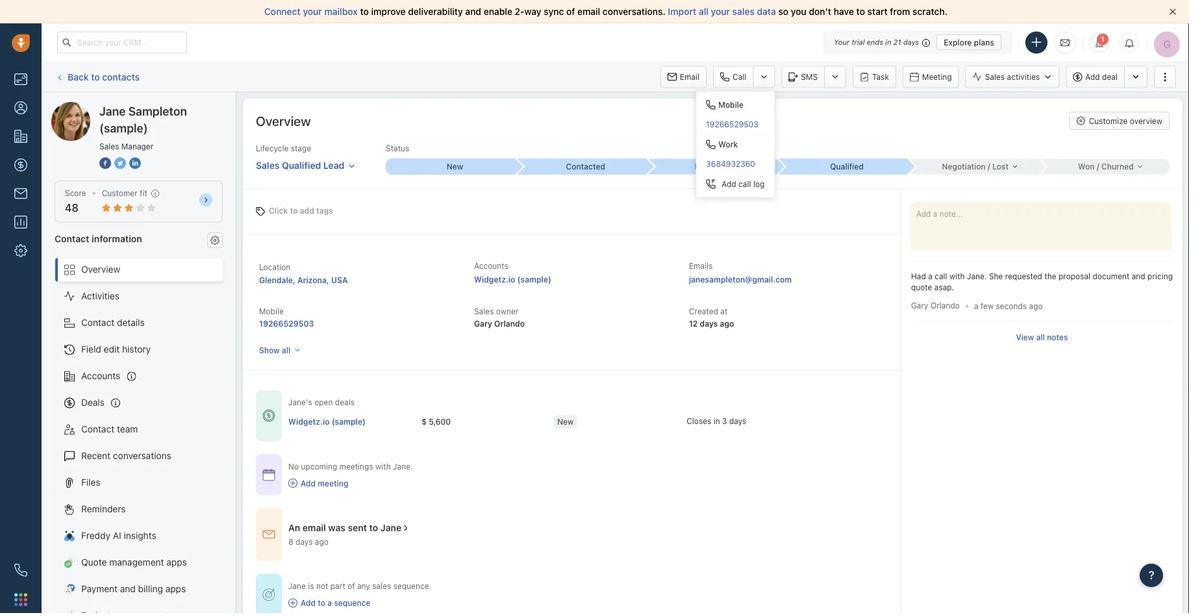 Task type: vqa. For each thing, say whether or not it's contained in the screenshot.


Task type: describe. For each thing, give the bounding box(es) containing it.
import all your sales data link
[[668, 6, 779, 17]]

container_wx8msf4aqz5i3rn1 image left no
[[263, 468, 276, 481]]

mobile for mobile
[[719, 100, 744, 109]]

meeting button
[[903, 66, 960, 88]]

phone image
[[14, 564, 27, 577]]

your
[[834, 38, 850, 46]]

email
[[680, 72, 700, 82]]

meeting
[[318, 479, 349, 488]]

0 vertical spatial of
[[567, 6, 575, 17]]

contact for contact details
[[81, 317, 115, 328]]

add for add to a sequence
[[301, 599, 316, 608]]

1 vertical spatial widgetz.io
[[288, 417, 330, 426]]

all for view all notes
[[1037, 333, 1045, 342]]

explore plans
[[944, 38, 995, 47]]

a inside had a call with jane. she requested the proposal document and pricing quote asap.
[[929, 272, 933, 281]]

container_wx8msf4aqz5i3rn1 image left "widgetz.io (sample)"
[[263, 409, 276, 422]]

/ for won
[[1097, 162, 1100, 171]]

qualified link
[[778, 159, 909, 175]]

negotiation / lost button
[[909, 159, 1040, 175]]

overview
[[1130, 116, 1163, 125]]

data
[[757, 6, 776, 17]]

jane left is
[[288, 582, 306, 591]]

contacted link
[[517, 159, 647, 175]]

close image
[[1170, 8, 1177, 15]]

days inside row
[[730, 417, 747, 426]]

files
[[81, 477, 100, 488]]

0 horizontal spatial of
[[348, 582, 355, 591]]

(sample) up the manager
[[147, 102, 184, 112]]

1 horizontal spatial 19266529503 link
[[697, 115, 775, 134]]

sampleton down contacts
[[100, 102, 145, 112]]

48
[[65, 202, 79, 214]]

part
[[331, 582, 346, 591]]

gary inside sales owner gary orlando
[[474, 319, 492, 328]]

twitter circled image
[[114, 156, 126, 170]]

new inside row
[[558, 417, 574, 426]]

2 horizontal spatial ago
[[1030, 301, 1043, 310]]

widgetz.io (sample) link inside row
[[288, 416, 366, 428]]

to right back
[[91, 71, 100, 82]]

/ for negotiation
[[988, 162, 991, 171]]

12
[[689, 319, 698, 328]]

container_wx8msf4aqz5i3rn1 image inside add to a sequence link
[[288, 599, 298, 608]]

manager
[[121, 142, 154, 151]]

billing
[[138, 584, 163, 595]]

accounts for accounts widgetz.io (sample)
[[474, 262, 509, 271]]

jane is not part of any sales sequence.
[[288, 582, 432, 591]]

facebook circled image
[[99, 156, 111, 170]]

jane's
[[288, 398, 312, 407]]

janesampleton@gmail.com
[[689, 275, 792, 284]]

plans
[[975, 38, 995, 47]]

add
[[300, 206, 314, 215]]

0 horizontal spatial new
[[447, 162, 464, 171]]

document
[[1093, 272, 1130, 281]]

call
[[733, 72, 747, 82]]

customize overview
[[1089, 116, 1163, 125]]

click to add tags
[[269, 206, 333, 215]]

$ 5,600
[[422, 417, 451, 426]]

improve
[[371, 6, 406, 17]]

0 vertical spatial 19266529503
[[706, 120, 759, 129]]

sms
[[801, 72, 818, 82]]

negotiation / lost link
[[909, 159, 1040, 175]]

in inside row
[[714, 417, 720, 426]]

add for add deal
[[1086, 72, 1101, 82]]

history
[[122, 344, 151, 355]]

few
[[981, 301, 994, 310]]

phone element
[[8, 558, 34, 583]]

to right sent
[[369, 523, 378, 534]]

customer fit
[[102, 189, 147, 198]]

to left add
[[290, 206, 298, 215]]

contact details
[[81, 317, 145, 328]]

explore plans link
[[937, 34, 1002, 50]]

interested
[[695, 162, 734, 171]]

days right 8
[[296, 538, 313, 547]]

days inside created at 12 days ago
[[700, 319, 718, 328]]

1 horizontal spatial all
[[699, 6, 709, 17]]

row containing closes in 3 days
[[288, 409, 819, 436]]

back to contacts link
[[55, 67, 140, 87]]

scratch.
[[913, 6, 948, 17]]

score
[[65, 189, 86, 198]]

you
[[791, 6, 807, 17]]

contact team
[[81, 424, 138, 435]]

deals
[[335, 398, 355, 407]]

3684932360 link
[[697, 154, 775, 174]]

jane sampleton (sample) down contacts
[[77, 102, 184, 112]]

widgetz.io (sample)
[[288, 417, 366, 426]]

lost
[[993, 162, 1009, 171]]

won / churned
[[1079, 162, 1134, 171]]

8
[[288, 538, 293, 547]]

with for call
[[950, 272, 965, 281]]

jane's open deals
[[288, 398, 355, 407]]

she
[[990, 272, 1004, 281]]

container_wx8msf4aqz5i3rn1 image left is
[[263, 588, 276, 601]]

add to a sequence link
[[288, 598, 432, 609]]

and inside had a call with jane. she requested the proposal document and pricing quote asap.
[[1132, 272, 1146, 281]]

sales for sales activities
[[986, 72, 1005, 82]]

don't
[[809, 6, 832, 17]]

1 horizontal spatial widgetz.io (sample) link
[[474, 275, 552, 284]]

notes
[[1048, 333, 1069, 342]]

with for meetings
[[376, 462, 391, 471]]

1 horizontal spatial email
[[578, 6, 601, 17]]

recent conversations
[[81, 451, 171, 461]]

a few seconds ago
[[975, 301, 1043, 310]]

sync
[[544, 6, 564, 17]]

0 horizontal spatial 19266529503 link
[[259, 319, 314, 328]]

container_wx8msf4aqz5i3rn1 image inside "add meeting" link
[[288, 479, 298, 488]]

lifecycle stage
[[256, 144, 311, 153]]

explore
[[944, 38, 972, 47]]

won / churned button
[[1040, 159, 1170, 175]]

contacted
[[566, 162, 606, 171]]

0 horizontal spatial qualified
[[282, 160, 321, 171]]

lead
[[324, 160, 345, 171]]

2 vertical spatial ago
[[315, 538, 329, 547]]

won
[[1079, 162, 1095, 171]]

connect your mailbox to improve deliverability and enable 2-way sync of email conversations. import all your sales data so you don't have to start from scratch.
[[264, 6, 948, 17]]

container_wx8msf4aqz5i3rn1 image left 8
[[263, 528, 276, 541]]

$
[[422, 417, 427, 426]]

created at 12 days ago
[[689, 307, 734, 328]]

0 horizontal spatial and
[[120, 584, 136, 595]]

is
[[308, 582, 314, 591]]

contact information
[[55, 233, 142, 244]]

an
[[288, 523, 300, 534]]

click
[[269, 206, 288, 215]]

gary orlando
[[912, 301, 960, 310]]

log
[[754, 180, 765, 189]]

jane right sent
[[381, 523, 402, 534]]

show
[[259, 346, 280, 355]]

accounts widgetz.io (sample)
[[474, 262, 552, 284]]

all for show all
[[282, 346, 291, 355]]

connect
[[264, 6, 301, 17]]

connect your mailbox link
[[264, 6, 360, 17]]

0 horizontal spatial call
[[739, 180, 751, 189]]

conversations.
[[603, 6, 666, 17]]

way
[[525, 6, 542, 17]]

mailbox
[[325, 6, 358, 17]]

emails janesampleton@gmail.com
[[689, 262, 792, 284]]

quote management apps
[[81, 557, 187, 568]]

5,600
[[429, 417, 451, 426]]

field edit history
[[81, 344, 151, 355]]

add meeting
[[301, 479, 349, 488]]

freddy ai insights
[[81, 531, 156, 541]]

was
[[328, 523, 346, 534]]

2-
[[515, 6, 525, 17]]

1 vertical spatial apps
[[165, 584, 186, 595]]



Task type: locate. For each thing, give the bounding box(es) containing it.
1 horizontal spatial sales
[[733, 6, 755, 17]]

sales left data
[[733, 6, 755, 17]]

freddy
[[81, 531, 110, 541]]

to right mailbox
[[360, 6, 369, 17]]

0 horizontal spatial widgetz.io
[[288, 417, 330, 426]]

orlando inside sales owner gary orlando
[[495, 319, 525, 328]]

1 vertical spatial with
[[376, 462, 391, 471]]

0 horizontal spatial gary
[[474, 319, 492, 328]]

jane down back
[[77, 102, 97, 112]]

add for add call log
[[722, 180, 737, 189]]

a down not
[[328, 599, 332, 608]]

0 vertical spatial orlando
[[931, 301, 960, 310]]

2 vertical spatial all
[[282, 346, 291, 355]]

your left mailbox
[[303, 6, 322, 17]]

(sample)
[[147, 102, 184, 112], [99, 121, 148, 135], [518, 275, 552, 284], [332, 417, 366, 426]]

21
[[894, 38, 902, 46]]

team
[[117, 424, 138, 435]]

19266529503 up work
[[706, 120, 759, 129]]

all right view
[[1037, 333, 1045, 342]]

widgetz.io (sample) link down the open on the left bottom
[[288, 416, 366, 428]]

sales for sales manager
[[99, 142, 119, 151]]

sales for sales qualified lead
[[256, 160, 280, 171]]

1 vertical spatial 19266529503
[[259, 319, 314, 328]]

add to a sequence
[[301, 599, 371, 608]]

1 vertical spatial accounts
[[81, 371, 120, 381]]

and left pricing
[[1132, 272, 1146, 281]]

days down created
[[700, 319, 718, 328]]

1 vertical spatial call
[[935, 272, 948, 281]]

of right "sync"
[[567, 6, 575, 17]]

sales manager
[[99, 142, 154, 151]]

1 horizontal spatial and
[[466, 6, 482, 17]]

/ left lost
[[988, 162, 991, 171]]

call button
[[713, 66, 753, 88]]

(sample) down deals
[[332, 417, 366, 426]]

1 horizontal spatial mobile
[[719, 100, 744, 109]]

sales left activities
[[986, 72, 1005, 82]]

ends
[[867, 38, 884, 46]]

container_wx8msf4aqz5i3rn1 image left add to a sequence
[[288, 599, 298, 608]]

edit
[[104, 344, 120, 355]]

tags
[[316, 206, 333, 215]]

1 horizontal spatial of
[[567, 6, 575, 17]]

have
[[834, 6, 854, 17]]

accounts up owner
[[474, 262, 509, 271]]

jane sampleton (sample) up the manager
[[99, 104, 187, 135]]

1 horizontal spatial overview
[[256, 113, 311, 128]]

view all notes link
[[1016, 332, 1069, 343]]

mobile for mobile 19266529503
[[259, 307, 284, 316]]

contact down "activities" at the top left
[[81, 317, 115, 328]]

0 horizontal spatial overview
[[81, 264, 120, 275]]

widgetz.io inside accounts widgetz.io (sample)
[[474, 275, 516, 284]]

19266529503 up show all in the bottom left of the page
[[259, 319, 314, 328]]

2 your from the left
[[711, 6, 730, 17]]

1 vertical spatial and
[[1132, 272, 1146, 281]]

contact for contact team
[[81, 424, 115, 435]]

show all
[[259, 346, 291, 355]]

0 vertical spatial in
[[886, 38, 892, 46]]

ago down at
[[720, 319, 734, 328]]

container_wx8msf4aqz5i3rn1 image right sent
[[402, 524, 411, 533]]

all inside view all notes 'link'
[[1037, 333, 1045, 342]]

1 vertical spatial widgetz.io (sample) link
[[288, 416, 366, 428]]

sequence.
[[394, 582, 432, 591]]

add left deal
[[1086, 72, 1101, 82]]

field
[[81, 344, 101, 355]]

1 horizontal spatial call
[[935, 272, 948, 281]]

1 vertical spatial mobile
[[259, 307, 284, 316]]

1 horizontal spatial in
[[886, 38, 892, 46]]

with right meetings
[[376, 462, 391, 471]]

widgetz.io
[[474, 275, 516, 284], [288, 417, 330, 426]]

accounts inside accounts widgetz.io (sample)
[[474, 262, 509, 271]]

meetings
[[340, 462, 373, 471]]

0 horizontal spatial accounts
[[81, 371, 120, 381]]

1 vertical spatial in
[[714, 417, 720, 426]]

add deal
[[1086, 72, 1118, 82]]

work
[[719, 140, 738, 149]]

all
[[699, 6, 709, 17], [1037, 333, 1045, 342], [282, 346, 291, 355]]

1 horizontal spatial gary
[[912, 301, 929, 310]]

sales up facebook circled image
[[99, 142, 119, 151]]

1 horizontal spatial ago
[[720, 319, 734, 328]]

jane. for call
[[968, 272, 987, 281]]

upcoming
[[301, 462, 337, 471]]

0 vertical spatial apps
[[167, 557, 187, 568]]

sales qualified lead link
[[256, 154, 356, 172]]

contact down 48
[[55, 233, 89, 244]]

jane. right meetings
[[393, 462, 413, 471]]

0 vertical spatial widgetz.io (sample) link
[[474, 275, 552, 284]]

call left log
[[739, 180, 751, 189]]

0 horizontal spatial with
[[376, 462, 391, 471]]

to left start
[[857, 6, 866, 17]]

2 vertical spatial contact
[[81, 424, 115, 435]]

0 vertical spatial jane.
[[968, 272, 987, 281]]

requested
[[1006, 272, 1043, 281]]

apps
[[167, 557, 187, 568], [165, 584, 186, 595]]

jane down contacts
[[99, 104, 126, 118]]

0 horizontal spatial orlando
[[495, 319, 525, 328]]

trial
[[852, 38, 865, 46]]

sales left owner
[[474, 307, 494, 316]]

emails
[[689, 262, 713, 271]]

widgetz.io (sample) link up owner
[[474, 275, 552, 284]]

1 vertical spatial of
[[348, 582, 355, 591]]

glendale,
[[259, 276, 295, 285]]

deals
[[81, 397, 105, 408]]

in left "21"
[[886, 38, 892, 46]]

(sample) inside row
[[332, 417, 366, 426]]

mobile inside mobile 19266529503
[[259, 307, 284, 316]]

accounts up the deals
[[81, 371, 120, 381]]

2 vertical spatial a
[[328, 599, 332, 608]]

widgetz.io (sample) link
[[474, 275, 552, 284], [288, 416, 366, 428]]

sales qualified lead
[[256, 160, 345, 171]]

activities
[[81, 291, 120, 302]]

score 48
[[65, 189, 86, 214]]

gary down the quote
[[912, 301, 929, 310]]

0 vertical spatial and
[[466, 6, 482, 17]]

mobile down glendale,
[[259, 307, 284, 316]]

activities
[[1008, 72, 1040, 82]]

1 horizontal spatial a
[[929, 272, 933, 281]]

0 horizontal spatial in
[[714, 417, 720, 426]]

1 horizontal spatial accounts
[[474, 262, 509, 271]]

1 horizontal spatial 19266529503
[[706, 120, 759, 129]]

add inside "add meeting" link
[[301, 479, 316, 488]]

1 vertical spatial contact
[[81, 317, 115, 328]]

(sample) up sales manager
[[99, 121, 148, 135]]

/ right 'won'
[[1097, 162, 1100, 171]]

a
[[929, 272, 933, 281], [975, 301, 979, 310], [328, 599, 332, 608]]

overview up "activities" at the top left
[[81, 264, 120, 275]]

1
[[1101, 35, 1105, 43]]

from
[[890, 6, 911, 17]]

19266529503
[[706, 120, 759, 129], [259, 319, 314, 328]]

(sample) up owner
[[518, 275, 552, 284]]

email
[[578, 6, 601, 17], [303, 523, 326, 534]]

arizona,
[[298, 276, 329, 285]]

contact up the recent
[[81, 424, 115, 435]]

2 horizontal spatial a
[[975, 301, 979, 310]]

a left few
[[975, 301, 979, 310]]

row
[[288, 409, 819, 436]]

apps right management
[[167, 557, 187, 568]]

gary down accounts widgetz.io (sample)
[[474, 319, 492, 328]]

0 horizontal spatial all
[[282, 346, 291, 355]]

the
[[1045, 272, 1057, 281]]

19266529503 link up show all in the bottom left of the page
[[259, 319, 314, 328]]

0 horizontal spatial jane.
[[393, 462, 413, 471]]

0 vertical spatial email
[[578, 6, 601, 17]]

0 vertical spatial widgetz.io
[[474, 275, 516, 284]]

1 horizontal spatial qualified
[[830, 162, 864, 171]]

0 vertical spatial contact
[[55, 233, 89, 244]]

19266529503 link up work
[[697, 115, 775, 134]]

sales down lifecycle
[[256, 160, 280, 171]]

accounts for accounts
[[81, 371, 120, 381]]

freshworks switcher image
[[14, 593, 27, 606]]

your right import
[[711, 6, 730, 17]]

1 vertical spatial sales
[[372, 582, 391, 591]]

2 / from the left
[[1097, 162, 1100, 171]]

orlando down asap.
[[931, 301, 960, 310]]

3684932360
[[706, 159, 756, 169]]

0 horizontal spatial widgetz.io (sample) link
[[288, 416, 366, 428]]

email right "sync"
[[578, 6, 601, 17]]

0 vertical spatial new
[[447, 162, 464, 171]]

jane sampleton (sample)
[[77, 102, 184, 112], [99, 104, 187, 135]]

0 vertical spatial accounts
[[474, 262, 509, 271]]

call up asap.
[[935, 272, 948, 281]]

any
[[357, 582, 370, 591]]

1 vertical spatial orlando
[[495, 319, 525, 328]]

0 vertical spatial gary
[[912, 301, 929, 310]]

with
[[950, 272, 965, 281], [376, 462, 391, 471]]

1 vertical spatial jane.
[[393, 462, 413, 471]]

add down 'upcoming'
[[301, 479, 316, 488]]

apps right billing at left bottom
[[165, 584, 186, 595]]

sales inside sales owner gary orlando
[[474, 307, 494, 316]]

jane. for meetings
[[393, 462, 413, 471]]

1 vertical spatial 19266529503 link
[[259, 319, 314, 328]]

stage
[[291, 144, 311, 153]]

add down 3684932360
[[722, 180, 737, 189]]

meeting
[[923, 72, 952, 82]]

negotiation / lost
[[942, 162, 1009, 171]]

Search your CRM... text field
[[57, 32, 187, 54]]

sent
[[348, 523, 367, 534]]

mng settings image
[[211, 236, 220, 245]]

ago inside created at 12 days ago
[[720, 319, 734, 328]]

1 horizontal spatial widgetz.io
[[474, 275, 516, 284]]

a right the had on the top right of the page
[[929, 272, 933, 281]]

1 horizontal spatial with
[[950, 272, 965, 281]]

call link
[[713, 66, 753, 88]]

sales right 'any'
[[372, 582, 391, 591]]

had
[[912, 272, 926, 281]]

0 vertical spatial a
[[929, 272, 933, 281]]

location
[[259, 263, 291, 272]]

linkedin circled image
[[129, 156, 141, 170]]

1 vertical spatial gary
[[474, 319, 492, 328]]

jane
[[77, 102, 97, 112], [99, 104, 126, 118], [381, 523, 402, 534], [288, 582, 306, 591]]

customize
[[1089, 116, 1128, 125]]

send email image
[[1061, 37, 1070, 48]]

1 / from the left
[[988, 162, 991, 171]]

0 horizontal spatial your
[[303, 6, 322, 17]]

0 vertical spatial 19266529503 link
[[697, 115, 775, 134]]

call inside had a call with jane. she requested the proposal document and pricing quote asap.
[[935, 272, 948, 281]]

interested button
[[647, 159, 778, 175]]

overview up lifecycle stage
[[256, 113, 311, 128]]

1 horizontal spatial orlando
[[931, 301, 960, 310]]

and left billing at left bottom
[[120, 584, 136, 595]]

mobile down call link
[[719, 100, 744, 109]]

1 horizontal spatial jane.
[[968, 272, 987, 281]]

jane. left 'she'
[[968, 272, 987, 281]]

1 vertical spatial ago
[[720, 319, 734, 328]]

0 horizontal spatial 19266529503
[[259, 319, 314, 328]]

sampleton up the manager
[[128, 104, 187, 118]]

0 horizontal spatial /
[[988, 162, 991, 171]]

jane.
[[968, 272, 987, 281], [393, 462, 413, 471]]

ago down was
[[315, 538, 329, 547]]

0 vertical spatial sales
[[733, 6, 755, 17]]

quote
[[912, 283, 933, 292]]

so
[[779, 6, 789, 17]]

1 vertical spatial all
[[1037, 333, 1045, 342]]

0 vertical spatial all
[[699, 6, 709, 17]]

deal
[[1103, 72, 1118, 82]]

ai
[[113, 531, 121, 541]]

email up 8 days ago at the bottom left of page
[[303, 523, 326, 534]]

to down not
[[318, 599, 326, 608]]

proposal
[[1059, 272, 1091, 281]]

0 horizontal spatial sales
[[372, 582, 391, 591]]

closes
[[687, 417, 712, 426]]

1 vertical spatial new
[[558, 417, 574, 426]]

add down is
[[301, 599, 316, 608]]

add inside add deal button
[[1086, 72, 1101, 82]]

not
[[316, 582, 328, 591]]

0 horizontal spatial a
[[328, 599, 332, 608]]

0 horizontal spatial mobile
[[259, 307, 284, 316]]

all right show at bottom
[[282, 346, 291, 355]]

1 horizontal spatial new
[[558, 417, 574, 426]]

2 horizontal spatial all
[[1037, 333, 1045, 342]]

add inside add to a sequence link
[[301, 599, 316, 608]]

task button
[[853, 66, 897, 88]]

0 vertical spatial with
[[950, 272, 965, 281]]

days right "21"
[[904, 38, 920, 46]]

1 horizontal spatial /
[[1097, 162, 1100, 171]]

0 horizontal spatial email
[[303, 523, 326, 534]]

container_wx8msf4aqz5i3rn1 image
[[263, 409, 276, 422], [263, 468, 276, 481], [288, 479, 298, 488], [402, 524, 411, 533], [263, 528, 276, 541], [263, 588, 276, 601], [288, 599, 298, 608]]

0 vertical spatial overview
[[256, 113, 311, 128]]

0 horizontal spatial ago
[[315, 538, 329, 547]]

fit
[[140, 189, 147, 198]]

with inside had a call with jane. she requested the proposal document and pricing quote asap.
[[950, 272, 965, 281]]

widgetz.io up owner
[[474, 275, 516, 284]]

won / churned link
[[1040, 159, 1170, 175]]

back
[[68, 71, 89, 82]]

contact
[[55, 233, 89, 244], [81, 317, 115, 328], [81, 424, 115, 435]]

gary
[[912, 301, 929, 310], [474, 319, 492, 328]]

contact for contact information
[[55, 233, 89, 244]]

and left enable on the top left of the page
[[466, 6, 482, 17]]

1 vertical spatial email
[[303, 523, 326, 534]]

2 vertical spatial and
[[120, 584, 136, 595]]

1 vertical spatial a
[[975, 301, 979, 310]]

ago
[[1030, 301, 1043, 310], [720, 319, 734, 328], [315, 538, 329, 547]]

jane inside jane sampleton (sample)
[[99, 104, 126, 118]]

back to contacts
[[68, 71, 140, 82]]

0 vertical spatial call
[[739, 180, 751, 189]]

ago right seconds
[[1030, 301, 1043, 310]]

in left 3
[[714, 417, 720, 426]]

3
[[723, 417, 727, 426]]

1 horizontal spatial your
[[711, 6, 730, 17]]

days right 3
[[730, 417, 747, 426]]

0 vertical spatial mobile
[[719, 100, 744, 109]]

(sample) inside accounts widgetz.io (sample)
[[518, 275, 552, 284]]

with up asap.
[[950, 272, 965, 281]]

widgetz.io down jane's
[[288, 417, 330, 426]]

of left 'any'
[[348, 582, 355, 591]]

orlando down owner
[[495, 319, 525, 328]]

sampleton inside jane sampleton (sample)
[[128, 104, 187, 118]]

1 your from the left
[[303, 6, 322, 17]]

2 horizontal spatial and
[[1132, 272, 1146, 281]]

container_wx8msf4aqz5i3rn1 image down no
[[288, 479, 298, 488]]

/
[[988, 162, 991, 171], [1097, 162, 1100, 171]]

all right import
[[699, 6, 709, 17]]

add for add meeting
[[301, 479, 316, 488]]

jane. inside had a call with jane. she requested the proposal document and pricing quote asap.
[[968, 272, 987, 281]]

no upcoming meetings with jane.
[[288, 462, 413, 471]]



